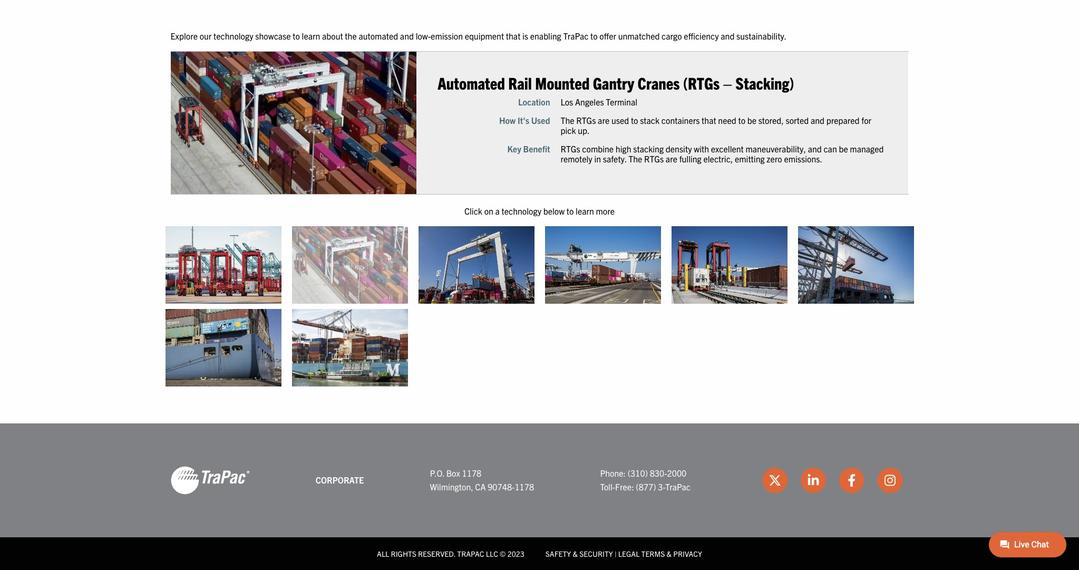 Task type: vqa. For each thing, say whether or not it's contained in the screenshot.
the left the Corporate
no



Task type: locate. For each thing, give the bounding box(es) containing it.
key
[[508, 144, 521, 154]]

it's
[[518, 115, 529, 125]]

up.
[[578, 125, 590, 136]]

be for managed
[[839, 144, 848, 154]]

automated
[[438, 72, 505, 93]]

rtgs down 'angeles'
[[576, 115, 596, 125]]

are
[[598, 115, 610, 125], [666, 154, 678, 164]]

1 vertical spatial technology
[[502, 205, 542, 216]]

density
[[666, 144, 692, 154]]

©
[[500, 549, 506, 558]]

(310)
[[628, 468, 648, 478]]

0 vertical spatial trapac los angeles automated stacking crane image
[[171, 52, 417, 194]]

gantry
[[593, 72, 634, 93]]

trapac
[[563, 31, 589, 41], [665, 481, 691, 492]]

1 horizontal spatial are
[[666, 154, 678, 164]]

the down los
[[561, 115, 575, 125]]

1 horizontal spatial the
[[629, 154, 642, 164]]

stack
[[640, 115, 660, 125]]

be right can at the right of the page
[[839, 144, 848, 154]]

trapac inside phone: (310) 830-2000 toll-free: (877) 3-trapac
[[665, 481, 691, 492]]

2 & from the left
[[667, 549, 672, 558]]

0 vertical spatial technology
[[214, 31, 253, 41]]

1 horizontal spatial trapac
[[665, 481, 691, 492]]

location
[[518, 96, 550, 107]]

and
[[400, 31, 414, 41], [721, 31, 735, 41], [811, 115, 825, 125], [808, 144, 822, 154]]

that left is
[[506, 31, 521, 41]]

how
[[499, 115, 516, 125]]

high
[[616, 144, 632, 154]]

to right need
[[738, 115, 746, 125]]

and left can at the right of the page
[[808, 144, 822, 154]]

to
[[293, 31, 300, 41], [591, 31, 598, 41], [631, 115, 638, 125], [738, 115, 746, 125], [567, 205, 574, 216]]

footer
[[0, 423, 1079, 570]]

privacy
[[674, 549, 702, 558]]

0 horizontal spatial trapac
[[563, 31, 589, 41]]

0 vertical spatial be
[[748, 115, 757, 125]]

safety
[[546, 549, 571, 558]]

(877)
[[636, 481, 656, 492]]

rtgs
[[576, 115, 596, 125], [561, 144, 580, 154], [644, 154, 664, 164]]

1 vertical spatial 1178
[[515, 481, 534, 492]]

and right sorted
[[811, 115, 825, 125]]

technology right a on the top of page
[[502, 205, 542, 216]]

1 horizontal spatial &
[[667, 549, 672, 558]]

the rtgs are used to stack containers that need to be stored, sorted and prepared for pick up.
[[561, 115, 872, 136]]

|
[[615, 549, 617, 558]]

efficiency
[[684, 31, 719, 41]]

2023
[[508, 549, 525, 558]]

learn left about
[[302, 31, 320, 41]]

all
[[377, 549, 389, 558]]

equipment
[[465, 31, 504, 41]]

the right safety.
[[629, 154, 642, 164]]

0 horizontal spatial &
[[573, 549, 578, 558]]

1 vertical spatial are
[[666, 154, 678, 164]]

rail
[[509, 72, 532, 93]]

0 horizontal spatial technology
[[214, 31, 253, 41]]

are left fulling
[[666, 154, 678, 164]]

1 vertical spatial be
[[839, 144, 848, 154]]

prepared
[[827, 115, 860, 125]]

are left "used"
[[598, 115, 610, 125]]

pick
[[561, 125, 576, 136]]

1 vertical spatial the
[[629, 154, 642, 164]]

0 vertical spatial the
[[561, 115, 575, 125]]

stored,
[[759, 115, 784, 125]]

automated
[[359, 31, 398, 41]]

0 vertical spatial are
[[598, 115, 610, 125]]

and right the efficiency
[[721, 31, 735, 41]]

the inside the rtgs are used to stack containers that need to be stored, sorted and prepared for pick up.
[[561, 115, 575, 125]]

1 vertical spatial that
[[702, 115, 716, 125]]

& right the terms
[[667, 549, 672, 558]]

p.o.
[[430, 468, 445, 478]]

1178 right ca
[[515, 481, 534, 492]]

0 horizontal spatial are
[[598, 115, 610, 125]]

learn
[[302, 31, 320, 41], [576, 205, 594, 216]]

0 vertical spatial learn
[[302, 31, 320, 41]]

trapac right enabling
[[563, 31, 589, 41]]

0 horizontal spatial the
[[561, 115, 575, 125]]

& right safety
[[573, 549, 578, 558]]

3-
[[658, 481, 665, 492]]

that left need
[[702, 115, 716, 125]]

box
[[446, 468, 460, 478]]

safety & security | legal terms & privacy
[[546, 549, 702, 558]]

to left offer
[[591, 31, 598, 41]]

explore
[[171, 31, 198, 41]]

about
[[322, 31, 343, 41]]

key benefit
[[508, 144, 550, 154]]

be
[[748, 115, 757, 125], [839, 144, 848, 154]]

excellent
[[711, 144, 744, 154]]

1178 up ca
[[462, 468, 482, 478]]

technology right our
[[214, 31, 253, 41]]

–
[[723, 72, 732, 93]]

legal
[[618, 549, 640, 558]]

rtgs combine high stacking density with excellent maneuverability, and can be managed remotely in safety. the rtgs are fulling electric, emitting zero emissions.
[[561, 144, 884, 164]]

be left stored,
[[748, 115, 757, 125]]

phone: (310) 830-2000 toll-free: (877) 3-trapac
[[600, 468, 691, 492]]

combine
[[582, 144, 614, 154]]

trapac los angeles automated stacking crane image
[[171, 52, 417, 194], [292, 226, 408, 304]]

trapac los angeles automated straddle carrier image
[[165, 226, 281, 304]]

and inside rtgs combine high stacking density with excellent maneuverability, and can be managed remotely in safety. the rtgs are fulling electric, emitting zero emissions.
[[808, 144, 822, 154]]

automated rail mounted gantry cranes (rtgs – stacking)
[[438, 72, 794, 93]]

1 horizontal spatial learn
[[576, 205, 594, 216]]

1 vertical spatial trapac
[[665, 481, 691, 492]]

0 vertical spatial 1178
[[462, 468, 482, 478]]

toll-
[[600, 481, 615, 492]]

1 horizontal spatial be
[[839, 144, 848, 154]]

that inside the rtgs are used to stack containers that need to be stored, sorted and prepared for pick up.
[[702, 115, 716, 125]]

rights
[[391, 549, 416, 558]]

1 horizontal spatial that
[[702, 115, 716, 125]]

0 horizontal spatial that
[[506, 31, 521, 41]]

that
[[506, 31, 521, 41], [702, 115, 716, 125]]

with
[[694, 144, 709, 154]]

technology
[[214, 31, 253, 41], [502, 205, 542, 216]]

our
[[200, 31, 212, 41]]

2000
[[667, 468, 687, 478]]

trapac down the 2000
[[665, 481, 691, 492]]

0 vertical spatial trapac
[[563, 31, 589, 41]]

&
[[573, 549, 578, 558], [667, 549, 672, 558]]

be inside the rtgs are used to stack containers that need to be stored, sorted and prepared for pick up.
[[748, 115, 757, 125]]

1178
[[462, 468, 482, 478], [515, 481, 534, 492]]

to right "used"
[[631, 115, 638, 125]]

0 horizontal spatial be
[[748, 115, 757, 125]]

1 horizontal spatial 1178
[[515, 481, 534, 492]]

managed
[[850, 144, 884, 154]]

be inside rtgs combine high stacking density with excellent maneuverability, and can be managed remotely in safety. the rtgs are fulling electric, emitting zero emissions.
[[839, 144, 848, 154]]

learn left more
[[576, 205, 594, 216]]

the
[[561, 115, 575, 125], [629, 154, 642, 164]]

830-
[[650, 468, 667, 478]]

need
[[718, 115, 737, 125]]

p.o. box 1178 wilmington, ca 90748-1178
[[430, 468, 534, 492]]

is
[[523, 31, 528, 41]]

more
[[596, 205, 615, 216]]

emissions.
[[784, 154, 823, 164]]



Task type: describe. For each thing, give the bounding box(es) containing it.
maneuverability,
[[746, 144, 806, 154]]

legal terms & privacy link
[[618, 549, 702, 558]]

fulling
[[680, 154, 702, 164]]

used
[[531, 115, 550, 125]]

unmatched
[[618, 31, 660, 41]]

in
[[594, 154, 601, 164]]

on
[[484, 205, 493, 216]]

emitting
[[735, 154, 765, 164]]

offer
[[600, 31, 616, 41]]

0 horizontal spatial 1178
[[462, 468, 482, 478]]

ca
[[475, 481, 486, 492]]

footer containing p.o. box 1178
[[0, 423, 1079, 570]]

terms
[[642, 549, 665, 558]]

all rights reserved. trapac llc © 2023
[[377, 549, 525, 558]]

used
[[612, 115, 629, 125]]

0 horizontal spatial learn
[[302, 31, 320, 41]]

are inside rtgs combine high stacking density with excellent maneuverability, and can be managed remotely in safety. the rtgs are fulling electric, emitting zero emissions.
[[666, 154, 678, 164]]

rtgs inside the rtgs are used to stack containers that need to be stored, sorted and prepared for pick up.
[[576, 115, 596, 125]]

trapac los angeles automated radiation scanning image
[[672, 226, 788, 304]]

1 horizontal spatial technology
[[502, 205, 542, 216]]

cargo
[[662, 31, 682, 41]]

electric,
[[704, 154, 733, 164]]

below
[[544, 205, 565, 216]]

angeles
[[575, 96, 604, 107]]

trapac inside automated rail mounted gantry cranes (rtgs – stacking) main content
[[563, 31, 589, 41]]

corporate
[[316, 474, 364, 485]]

the inside rtgs combine high stacking density with excellent maneuverability, and can be managed remotely in safety. the rtgs are fulling electric, emitting zero emissions.
[[629, 154, 642, 164]]

and inside the rtgs are used to stack containers that need to be stored, sorted and prepared for pick up.
[[811, 115, 825, 125]]

and left low-
[[400, 31, 414, 41]]

llc
[[486, 549, 498, 558]]

safety & security link
[[546, 549, 613, 558]]

stacking)
[[736, 72, 794, 93]]

to right "showcase"
[[293, 31, 300, 41]]

sorted
[[786, 115, 809, 125]]

mounted
[[535, 72, 590, 93]]

1 vertical spatial trapac los angeles automated stacking crane image
[[292, 226, 408, 304]]

automated rail mounted gantry cranes (rtgs – stacking) main content
[[160, 29, 1079, 392]]

(rtgs
[[683, 72, 720, 93]]

containers
[[662, 115, 700, 125]]

low-
[[416, 31, 431, 41]]

benefit
[[523, 144, 550, 154]]

wilmington,
[[430, 481, 473, 492]]

1 & from the left
[[573, 549, 578, 558]]

90748-
[[488, 481, 515, 492]]

rtgs left 'density'
[[644, 154, 664, 164]]

emission
[[431, 31, 463, 41]]

enabling
[[530, 31, 561, 41]]

how it's used
[[499, 115, 550, 125]]

a
[[495, 205, 500, 216]]

are inside the rtgs are used to stack containers that need to be stored, sorted and prepared for pick up.
[[598, 115, 610, 125]]

1 vertical spatial learn
[[576, 205, 594, 216]]

remotely
[[561, 154, 593, 164]]

cranes
[[638, 72, 680, 93]]

sustainability.
[[737, 31, 787, 41]]

reserved.
[[418, 549, 456, 558]]

free:
[[615, 481, 634, 492]]

click
[[465, 205, 482, 216]]

safety.
[[603, 154, 627, 164]]

phone:
[[600, 468, 626, 478]]

terminal
[[606, 96, 638, 107]]

zero
[[767, 154, 782, 164]]

be for stored,
[[748, 115, 757, 125]]

0 vertical spatial that
[[506, 31, 521, 41]]

explore our technology showcase to learn about the automated and low-emission equipment that is enabling trapac to offer unmatched cargo efficiency and sustainability.
[[171, 31, 787, 41]]

rtgs down pick
[[561, 144, 580, 154]]

los angeles terminal
[[561, 96, 638, 107]]

corporate image
[[171, 465, 250, 495]]

for
[[862, 115, 872, 125]]

stacking
[[633, 144, 664, 154]]

trapac
[[457, 549, 484, 558]]

click on a technology below to learn more
[[465, 205, 615, 216]]

can
[[824, 144, 837, 154]]

to right below
[[567, 205, 574, 216]]

security
[[580, 549, 613, 558]]

the
[[345, 31, 357, 41]]

showcase
[[255, 31, 291, 41]]

los
[[561, 96, 573, 107]]



